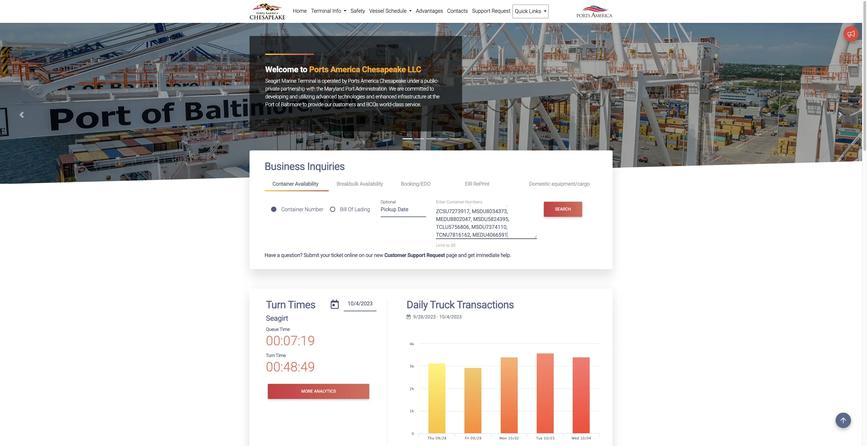 Task type: describe. For each thing, give the bounding box(es) containing it.
infrastructure
[[398, 94, 426, 100]]

quick
[[515, 8, 528, 14]]

queue time 00:07:19
[[266, 327, 315, 349]]

optional
[[381, 200, 396, 204]]

home link
[[291, 5, 309, 18]]

1 vertical spatial container
[[447, 199, 464, 204]]

business
[[265, 160, 305, 173]]

eir reprint link
[[457, 178, 521, 190]]

go to top image
[[836, 413, 851, 428]]

ticket
[[331, 252, 343, 258]]

0 vertical spatial the
[[316, 86, 323, 92]]

marine
[[281, 78, 296, 84]]

new
[[374, 252, 383, 258]]

on
[[359, 252, 364, 258]]

and down administration.
[[366, 94, 374, 100]]

safety
[[351, 8, 365, 14]]

breakbulk
[[337, 181, 358, 187]]

contacts link
[[445, 5, 470, 18]]

domestic
[[529, 181, 550, 187]]

seagirt for seagirt
[[266, 314, 288, 323]]

container number
[[281, 206, 323, 213]]

info
[[332, 8, 341, 14]]

9/28/2023
[[413, 314, 436, 320]]

time for 00:48:49
[[276, 353, 286, 358]]

1 horizontal spatial the
[[433, 94, 439, 100]]

reprint
[[473, 181, 489, 187]]

booking/edo link
[[393, 178, 457, 190]]

terminal info
[[311, 8, 342, 14]]

class
[[393, 101, 404, 108]]

baltimore
[[281, 101, 301, 108]]

50
[[451, 243, 455, 248]]

online
[[344, 252, 358, 258]]

question?
[[281, 252, 302, 258]]

support request
[[472, 8, 510, 14]]

technologies
[[338, 94, 365, 100]]

container availability
[[272, 181, 318, 187]]

partnership
[[281, 86, 305, 92]]

support inside main content
[[407, 252, 425, 258]]

a inside the seagirt marine terminal is operated by ports america chesapeake under a public- private partnership with the maryland port administration.                         we are committed to developing and utilizing advanced technologies and enhanced infrastructure at the port of baltimore to provide                         our customers and bcos world-class service.
[[421, 78, 423, 84]]

enter
[[436, 199, 446, 204]]

and inside main content
[[458, 252, 467, 258]]

terminal inside the seagirt marine terminal is operated by ports america chesapeake under a public- private partnership with the maryland port administration.                         we are committed to developing and utilizing advanced technologies and enhanced infrastructure at the port of baltimore to provide                         our customers and bcos world-class service.
[[297, 78, 316, 84]]

have a question? submit your ticket online on our new customer support request page and get immediate help.
[[265, 252, 511, 258]]

vessel
[[369, 8, 384, 14]]

to inside main content
[[446, 243, 450, 248]]

customers
[[333, 101, 356, 108]]

booking/edo
[[401, 181, 430, 187]]

service.
[[405, 101, 421, 108]]

have
[[265, 252, 276, 258]]

0 vertical spatial support
[[472, 8, 490, 14]]

support request link
[[470, 5, 513, 18]]

eir reprint
[[465, 181, 489, 187]]

transactions
[[457, 298, 514, 311]]

bill of lading
[[340, 206, 370, 213]]

page
[[446, 252, 457, 258]]

bcos
[[366, 101, 378, 108]]

business inquiries
[[265, 160, 345, 173]]

0 vertical spatial port
[[345, 86, 354, 92]]

home
[[293, 8, 307, 14]]

container for container availability
[[272, 181, 294, 187]]

limit to 50
[[436, 243, 455, 248]]

eir
[[465, 181, 472, 187]]

submit
[[304, 252, 319, 258]]

Optional text field
[[381, 204, 426, 217]]

links
[[529, 8, 541, 14]]

queue
[[266, 327, 279, 332]]

terminal info link
[[309, 5, 349, 18]]

main content containing 00:07:19
[[245, 151, 617, 446]]

bill
[[340, 206, 347, 213]]

help.
[[501, 252, 511, 258]]

daily truck transactions
[[407, 298, 514, 311]]

america inside the seagirt marine terminal is operated by ports america chesapeake under a public- private partnership with the maryland port administration.                         we are committed to developing and utilizing advanced technologies and enhanced infrastructure at the port of baltimore to provide                         our customers and bcos world-class service.
[[361, 78, 378, 84]]

analytics
[[314, 389, 336, 394]]

of
[[348, 206, 353, 213]]

turn for turn time 00:48:49
[[266, 353, 275, 358]]

availability for container availability
[[295, 181, 318, 187]]

domestic equipment/cargo link
[[521, 178, 598, 190]]

by
[[342, 78, 347, 84]]

times
[[288, 298, 315, 311]]

terminal inside terminal info link
[[311, 8, 331, 14]]

welcome to ports america chesapeake llc
[[265, 65, 421, 74]]

more
[[301, 389, 313, 394]]

and down partnership
[[289, 94, 298, 100]]

operated
[[322, 78, 341, 84]]

breakbulk availability link
[[329, 178, 393, 190]]

maryland
[[324, 86, 344, 92]]

seagirt marine terminal is operated by ports america chesapeake under a public- private partnership with the maryland port administration.                         we are committed to developing and utilizing advanced technologies and enhanced infrastructure at the port of baltimore to provide                         our customers and bcos world-class service.
[[265, 78, 439, 108]]

quick links
[[515, 8, 542, 14]]



Task type: vqa. For each thing, say whether or not it's contained in the screenshot.
Enter Container Numbers 'text field'
yes



Task type: locate. For each thing, give the bounding box(es) containing it.
1 horizontal spatial availability
[[360, 181, 383, 187]]

support right contacts at the top
[[472, 8, 490, 14]]

availability right breakbulk
[[360, 181, 383, 187]]

1 vertical spatial support
[[407, 252, 425, 258]]

seagirt inside the seagirt marine terminal is operated by ports america chesapeake under a public- private partnership with the maryland port administration.                         we are committed to developing and utilizing advanced technologies and enhanced infrastructure at the port of baltimore to provide                         our customers and bcos world-class service.
[[265, 78, 280, 84]]

0 vertical spatial seagirt
[[265, 78, 280, 84]]

provide
[[308, 101, 323, 108]]

9/28/2023 - 10/4/2023
[[413, 314, 462, 320]]

chesapeake
[[362, 65, 406, 74], [380, 78, 406, 84]]

the right at
[[433, 94, 439, 100]]

container right enter
[[447, 199, 464, 204]]

to down 'utilizing' on the left of the page
[[302, 101, 307, 108]]

1 horizontal spatial port
[[345, 86, 354, 92]]

0 horizontal spatial ports
[[309, 65, 328, 74]]

0 vertical spatial chesapeake
[[362, 65, 406, 74]]

container left number
[[281, 206, 303, 213]]

chesapeake inside the seagirt marine terminal is operated by ports america chesapeake under a public- private partnership with the maryland port administration.                         we are committed to developing and utilizing advanced technologies and enhanced infrastructure at the port of baltimore to provide                         our customers and bcos world-class service.
[[380, 78, 406, 84]]

our right the on
[[366, 252, 373, 258]]

search
[[555, 207, 571, 212]]

turn times
[[266, 298, 315, 311]]

a right the have
[[277, 252, 280, 258]]

and left get
[[458, 252, 467, 258]]

enhanced
[[375, 94, 397, 100]]

schedule
[[386, 8, 407, 14]]

ports inside the seagirt marine terminal is operated by ports america chesapeake under a public- private partnership with the maryland port administration.                         we are committed to developing and utilizing advanced technologies and enhanced infrastructure at the port of baltimore to provide                         our customers and bcos world-class service.
[[348, 78, 359, 84]]

time inside turn time 00:48:49
[[276, 353, 286, 358]]

terminal up with
[[297, 78, 316, 84]]

america up the "by"
[[330, 65, 360, 74]]

0 horizontal spatial a
[[277, 252, 280, 258]]

are
[[397, 86, 404, 92]]

world-
[[379, 101, 393, 108]]

committed
[[405, 86, 428, 92]]

ports america chesapeake image
[[0, 23, 862, 396]]

at
[[427, 94, 432, 100]]

0 vertical spatial turn
[[266, 298, 286, 311]]

availability
[[295, 181, 318, 187], [360, 181, 383, 187]]

our inside the seagirt marine terminal is operated by ports america chesapeake under a public- private partnership with the maryland port administration.                         we are committed to developing and utilizing advanced technologies and enhanced infrastructure at the port of baltimore to provide                         our customers and bcos world-class service.
[[325, 101, 332, 108]]

1 vertical spatial chesapeake
[[380, 78, 406, 84]]

and left bcos
[[357, 101, 365, 108]]

1 vertical spatial america
[[361, 78, 378, 84]]

0 horizontal spatial america
[[330, 65, 360, 74]]

time up '00:48:49'
[[276, 353, 286, 358]]

is
[[317, 78, 321, 84]]

1 horizontal spatial a
[[421, 78, 423, 84]]

0 vertical spatial ports
[[309, 65, 328, 74]]

administration.
[[356, 86, 388, 92]]

Enter Container Numbers text field
[[436, 206, 537, 239]]

1 vertical spatial our
[[366, 252, 373, 258]]

turn time 00:48:49
[[266, 353, 315, 375]]

advantages
[[416, 8, 443, 14]]

1 availability from the left
[[295, 181, 318, 187]]

to down 'public-'
[[430, 86, 434, 92]]

ports up is on the left top of the page
[[309, 65, 328, 74]]

request down limit
[[426, 252, 445, 258]]

the
[[316, 86, 323, 92], [433, 94, 439, 100]]

container down business
[[272, 181, 294, 187]]

seagirt inside main content
[[266, 314, 288, 323]]

under
[[407, 78, 419, 84]]

1 vertical spatial request
[[426, 252, 445, 258]]

1 vertical spatial turn
[[266, 353, 275, 358]]

enter container numbers
[[436, 199, 482, 204]]

0 vertical spatial our
[[325, 101, 332, 108]]

ports
[[309, 65, 328, 74], [348, 78, 359, 84]]

main content
[[245, 151, 617, 446]]

time right queue
[[280, 327, 290, 332]]

availability down "business inquiries"
[[295, 181, 318, 187]]

-
[[437, 314, 438, 320]]

domestic equipment/cargo
[[529, 181, 590, 187]]

our inside main content
[[366, 252, 373, 258]]

number
[[305, 206, 323, 213]]

terminal
[[311, 8, 331, 14], [297, 78, 316, 84]]

port up technologies
[[345, 86, 354, 92]]

turn up queue
[[266, 298, 286, 311]]

quick links link
[[513, 5, 549, 18]]

seagirt
[[265, 78, 280, 84], [266, 314, 288, 323]]

private
[[265, 86, 280, 92]]

to left 50
[[446, 243, 450, 248]]

customer
[[384, 252, 406, 258]]

and
[[289, 94, 298, 100], [366, 94, 374, 100], [357, 101, 365, 108], [458, 252, 467, 258]]

the down is on the left top of the page
[[316, 86, 323, 92]]

00:07:19
[[266, 333, 315, 349]]

1 horizontal spatial support
[[472, 8, 490, 14]]

public-
[[424, 78, 438, 84]]

2 vertical spatial container
[[281, 206, 303, 213]]

vessel schedule
[[369, 8, 408, 14]]

to
[[300, 65, 307, 74], [430, 86, 434, 92], [302, 101, 307, 108], [446, 243, 450, 248]]

0 vertical spatial terminal
[[311, 8, 331, 14]]

1 vertical spatial time
[[276, 353, 286, 358]]

2 turn from the top
[[266, 353, 275, 358]]

of
[[275, 101, 280, 108]]

0 horizontal spatial request
[[426, 252, 445, 258]]

0 horizontal spatial port
[[265, 101, 274, 108]]

we
[[389, 86, 396, 92]]

our
[[325, 101, 332, 108], [366, 252, 373, 258]]

time inside queue time 00:07:19
[[280, 327, 290, 332]]

limit
[[436, 243, 445, 248]]

llc
[[408, 65, 421, 74]]

None text field
[[344, 298, 377, 311]]

0 horizontal spatial support
[[407, 252, 425, 258]]

turn up '00:48:49'
[[266, 353, 275, 358]]

turn for turn times
[[266, 298, 286, 311]]

support
[[472, 8, 490, 14], [407, 252, 425, 258]]

1 vertical spatial ports
[[348, 78, 359, 84]]

1 vertical spatial the
[[433, 94, 439, 100]]

0 vertical spatial time
[[280, 327, 290, 332]]

a right under
[[421, 78, 423, 84]]

00:48:49
[[266, 359, 315, 375]]

0 vertical spatial america
[[330, 65, 360, 74]]

utilizing
[[299, 94, 315, 100]]

truck
[[430, 298, 455, 311]]

turn
[[266, 298, 286, 311], [266, 353, 275, 358]]

terminal left info in the left of the page
[[311, 8, 331, 14]]

support right customer
[[407, 252, 425, 258]]

1 horizontal spatial ports
[[348, 78, 359, 84]]

america up administration.
[[361, 78, 378, 84]]

daily
[[407, 298, 428, 311]]

1 horizontal spatial request
[[492, 8, 510, 14]]

availability for breakbulk availability
[[360, 181, 383, 187]]

turn inside turn time 00:48:49
[[266, 353, 275, 358]]

2 availability from the left
[[360, 181, 383, 187]]

0 horizontal spatial availability
[[295, 181, 318, 187]]

1 horizontal spatial our
[[366, 252, 373, 258]]

contacts
[[447, 8, 468, 14]]

inquiries
[[307, 160, 345, 173]]

welcome
[[265, 65, 298, 74]]

developing
[[265, 94, 288, 100]]

0 horizontal spatial the
[[316, 86, 323, 92]]

equipment/cargo
[[551, 181, 590, 187]]

port left of
[[265, 101, 274, 108]]

our down advanced
[[325, 101, 332, 108]]

advantages link
[[414, 5, 445, 18]]

1 vertical spatial terminal
[[297, 78, 316, 84]]

0 vertical spatial request
[[492, 8, 510, 14]]

0 vertical spatial a
[[421, 78, 423, 84]]

vessel schedule link
[[367, 5, 414, 18]]

1 vertical spatial port
[[265, 101, 274, 108]]

1 turn from the top
[[266, 298, 286, 311]]

container availability link
[[265, 178, 329, 191]]

calendar day image
[[331, 300, 339, 309]]

search button
[[544, 202, 582, 217]]

immediate
[[476, 252, 499, 258]]

seagirt for seagirt marine terminal is operated by ports america chesapeake under a public- private partnership with the maryland port administration.                         we are committed to developing and utilizing advanced technologies and enhanced infrastructure at the port of baltimore to provide                         our customers and bcos world-class service.
[[265, 78, 280, 84]]

more analytics
[[301, 389, 336, 394]]

america
[[330, 65, 360, 74], [361, 78, 378, 84]]

container for container number
[[281, 206, 303, 213]]

seagirt up queue
[[266, 314, 288, 323]]

advanced
[[316, 94, 337, 100]]

0 vertical spatial container
[[272, 181, 294, 187]]

10/4/2023
[[439, 314, 462, 320]]

calendar week image
[[407, 315, 411, 319]]

0 horizontal spatial our
[[325, 101, 332, 108]]

breakbulk availability
[[337, 181, 383, 187]]

1 horizontal spatial america
[[361, 78, 378, 84]]

more analytics link
[[268, 384, 369, 399]]

customer support request link
[[384, 252, 445, 258]]

1 vertical spatial seagirt
[[266, 314, 288, 323]]

your
[[320, 252, 330, 258]]

to up with
[[300, 65, 307, 74]]

time for 00:07:19
[[280, 327, 290, 332]]

seagirt up private
[[265, 78, 280, 84]]

get
[[468, 252, 475, 258]]

ports right the "by"
[[348, 78, 359, 84]]

1 vertical spatial a
[[277, 252, 280, 258]]

safety link
[[349, 5, 367, 18]]

request left quick
[[492, 8, 510, 14]]



